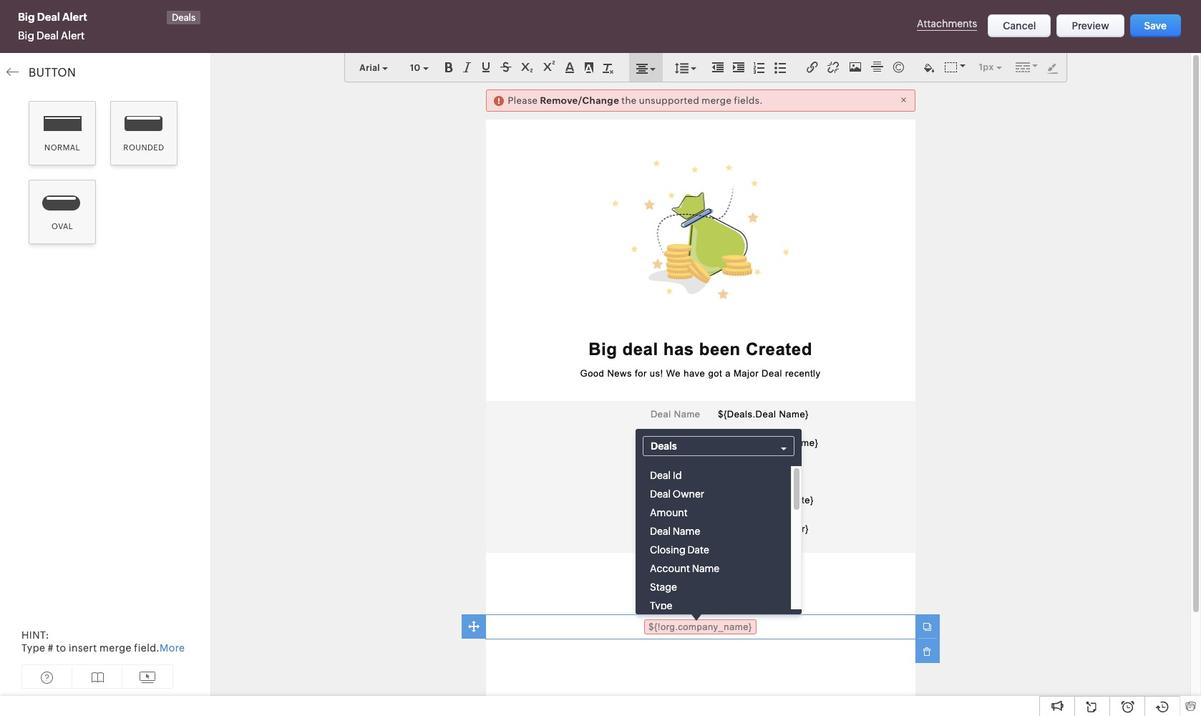 Task type: locate. For each thing, give the bounding box(es) containing it.
amount
[[650, 507, 688, 519]]

deal left the id on the right
[[650, 470, 671, 481]]

None button
[[988, 14, 1052, 37], [1057, 14, 1125, 37], [1131, 14, 1182, 37], [988, 14, 1052, 37], [1057, 14, 1125, 37], [1131, 14, 1182, 37]]

deals
[[172, 12, 196, 23], [651, 441, 677, 452]]

deal
[[36, 29, 59, 42], [650, 470, 671, 481], [650, 488, 671, 500], [650, 526, 671, 537]]

0 vertical spatial name
[[673, 526, 701, 537]]

account
[[650, 563, 690, 574]]

deal right big
[[36, 29, 59, 42]]

0 horizontal spatial deals
[[172, 12, 196, 23]]

1 horizontal spatial deals
[[651, 441, 677, 452]]

deal up closing
[[650, 526, 671, 537]]

date
[[688, 544, 710, 556]]

type
[[650, 600, 673, 612]]

deal up the amount
[[650, 488, 671, 500]]

attachments
[[917, 18, 978, 29]]

name down date
[[692, 563, 720, 574]]

Enter a template name text field
[[14, 11, 168, 25]]

1 vertical spatial deals
[[651, 441, 677, 452]]

name up date
[[673, 526, 701, 537]]

closing
[[650, 544, 686, 556]]

name
[[673, 526, 701, 537], [692, 563, 720, 574]]

big
[[18, 29, 34, 42]]



Task type: describe. For each thing, give the bounding box(es) containing it.
Deals field
[[644, 437, 794, 456]]

alert
[[61, 29, 85, 42]]

1 vertical spatial name
[[692, 563, 720, 574]]

0 vertical spatial deals
[[172, 12, 196, 23]]

deals inside field
[[651, 441, 677, 452]]

deal id deal owner amount deal name closing date account name stage type
[[650, 470, 720, 612]]

id
[[673, 470, 682, 481]]

stage
[[650, 582, 677, 593]]

owner
[[673, 488, 705, 500]]

big deal alert
[[18, 29, 85, 42]]



Task type: vqa. For each thing, say whether or not it's contained in the screenshot.
"Stage"
yes



